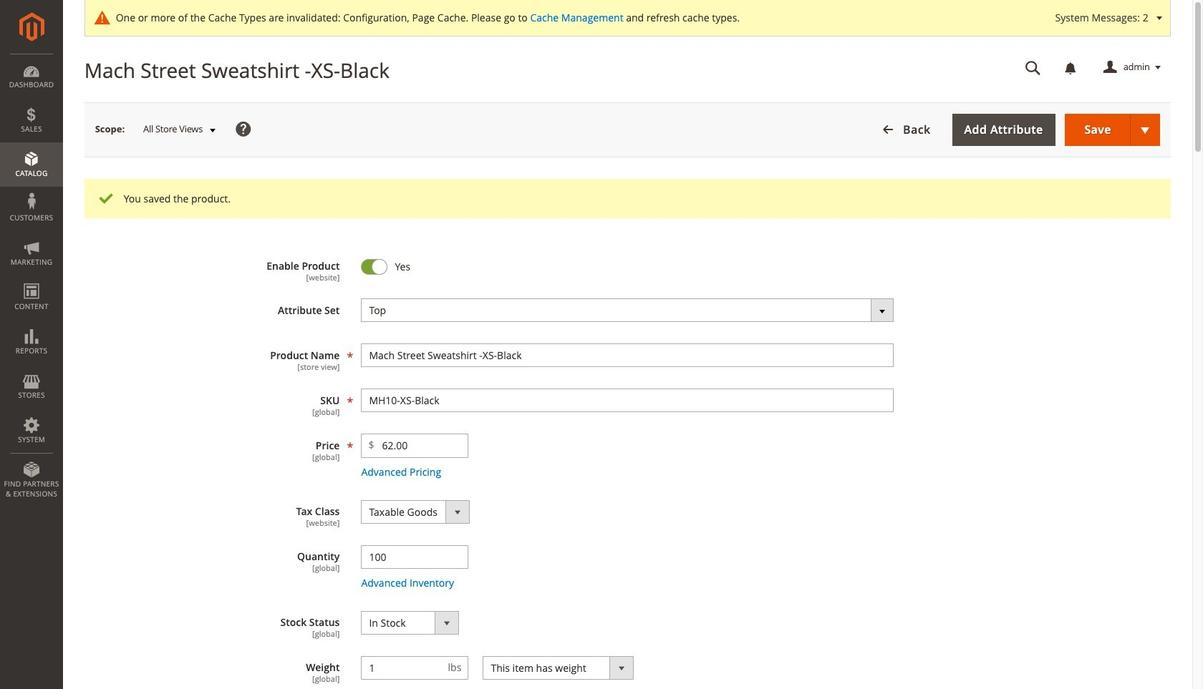 Task type: locate. For each thing, give the bounding box(es) containing it.
None text field
[[361, 546, 469, 569], [362, 657, 440, 680], [361, 546, 469, 569], [362, 657, 440, 680]]

menu bar
[[0, 54, 63, 507]]

None text field
[[1016, 55, 1051, 80], [361, 344, 894, 368], [361, 389, 894, 413], [375, 435, 468, 457], [1016, 55, 1051, 80], [361, 344, 894, 368], [361, 389, 894, 413], [375, 435, 468, 457]]

magento admin panel image
[[19, 12, 44, 42]]



